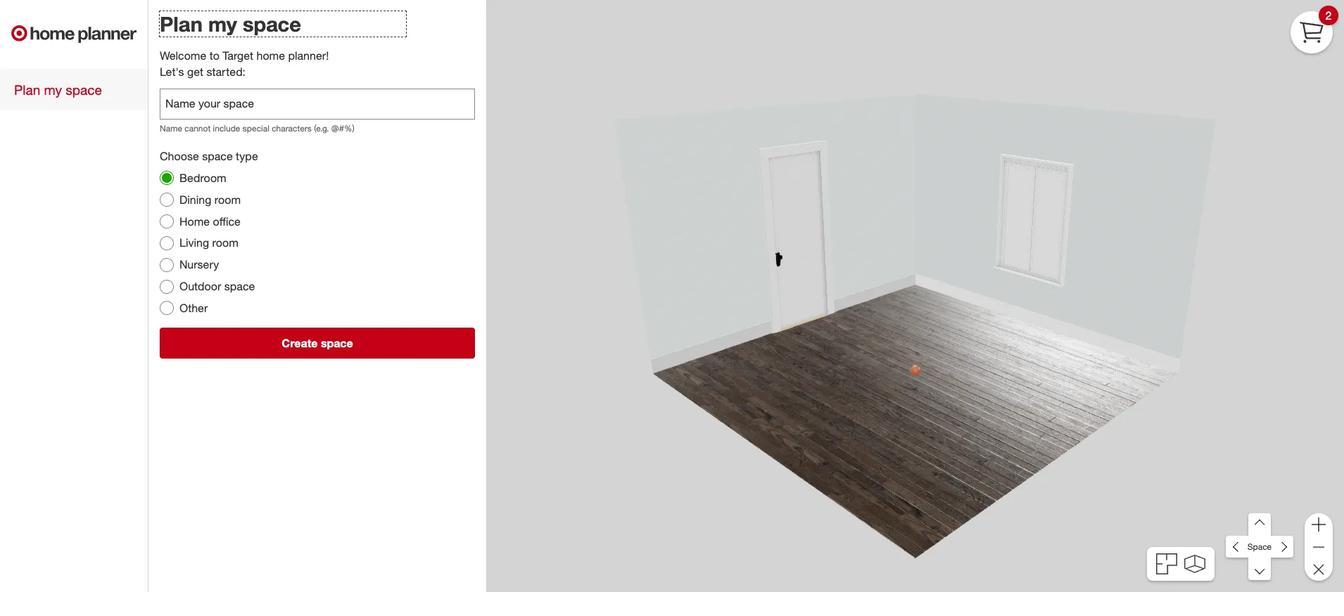 Task type: locate. For each thing, give the bounding box(es) containing it.
space up the home
[[243, 11, 301, 37]]

let's
[[160, 65, 184, 79]]

space down home planner landing page image
[[66, 82, 102, 98]]

room down the office
[[212, 236, 239, 250]]

space up the bedroom
[[202, 149, 233, 163]]

plan my space button
[[0, 69, 148, 111]]

home office
[[179, 214, 241, 228]]

space for create space
[[321, 336, 353, 350]]

1 horizontal spatial my
[[208, 11, 237, 37]]

1 vertical spatial plan my space
[[14, 82, 102, 98]]

space for outdoor space
[[224, 280, 255, 294]]

create space button
[[160, 328, 475, 359]]

Nursery radio
[[160, 258, 174, 272]]

my up to
[[208, 11, 237, 37]]

space right create
[[321, 336, 353, 350]]

name
[[160, 123, 182, 134]]

plan my space
[[160, 11, 301, 37], [14, 82, 102, 98]]

create
[[282, 336, 318, 350]]

started:
[[207, 65, 246, 79]]

space
[[1248, 542, 1272, 553]]

1 vertical spatial plan
[[14, 82, 40, 98]]

space inside button
[[321, 336, 353, 350]]

special
[[243, 123, 269, 134]]

welcome to target home planner! let's get started:
[[160, 49, 329, 79]]

home
[[257, 49, 285, 63]]

my down home planner landing page image
[[44, 82, 62, 98]]

space right outdoor
[[224, 280, 255, 294]]

tilt camera down 30° image
[[1249, 558, 1271, 581]]

Dining room radio
[[160, 193, 174, 207]]

None text field
[[160, 89, 475, 120]]

type
[[236, 149, 258, 163]]

room
[[215, 193, 241, 207], [212, 236, 239, 250]]

1 horizontal spatial plan
[[160, 11, 203, 37]]

living
[[179, 236, 209, 250]]

@#%)
[[331, 123, 355, 134]]

room for living room
[[212, 236, 239, 250]]

bedroom
[[179, 171, 227, 185]]

home
[[179, 214, 210, 228]]

Living room radio
[[160, 236, 174, 251]]

0 vertical spatial plan
[[160, 11, 203, 37]]

dining
[[179, 193, 211, 207]]

0 horizontal spatial my
[[44, 82, 62, 98]]

room up the office
[[215, 193, 241, 207]]

0 horizontal spatial plan
[[14, 82, 40, 98]]

my
[[208, 11, 237, 37], [44, 82, 62, 98]]

room for dining room
[[215, 193, 241, 207]]

space inside button
[[66, 82, 102, 98]]

space
[[243, 11, 301, 37], [66, 82, 102, 98], [202, 149, 233, 163], [224, 280, 255, 294], [321, 336, 353, 350]]

plan my space up 'target'
[[160, 11, 301, 37]]

1 vertical spatial my
[[44, 82, 62, 98]]

plan my space down home planner landing page image
[[14, 82, 102, 98]]

choose
[[160, 149, 199, 163]]

1 horizontal spatial plan my space
[[160, 11, 301, 37]]

1 vertical spatial room
[[212, 236, 239, 250]]

plan
[[160, 11, 203, 37], [14, 82, 40, 98]]

Other radio
[[160, 302, 174, 316]]

home planner landing page image
[[11, 11, 137, 56]]

0 vertical spatial room
[[215, 193, 241, 207]]

Bedroom radio
[[160, 171, 174, 185]]

my inside plan my space button
[[44, 82, 62, 98]]

0 horizontal spatial plan my space
[[14, 82, 102, 98]]

cannot
[[185, 123, 211, 134]]

to
[[210, 49, 220, 63]]



Task type: vqa. For each thing, say whether or not it's contained in the screenshot.
Dining room
yes



Task type: describe. For each thing, give the bounding box(es) containing it.
characters
[[272, 123, 312, 134]]

tilt camera up 30° image
[[1249, 514, 1271, 536]]

top view button icon image
[[1157, 554, 1178, 575]]

name cannot include special characters (e.g. @#%)
[[160, 123, 355, 134]]

pan camera left 30° image
[[1227, 536, 1249, 559]]

choose space type
[[160, 149, 258, 163]]

space for choose space type
[[202, 149, 233, 163]]

office
[[213, 214, 241, 228]]

0 vertical spatial plan my space
[[160, 11, 301, 37]]

front view button icon image
[[1184, 555, 1206, 574]]

create space
[[282, 336, 353, 350]]

(e.g.
[[314, 123, 329, 134]]

0 vertical spatial my
[[208, 11, 237, 37]]

Outdoor space radio
[[160, 280, 174, 294]]

pan camera right 30° image
[[1271, 536, 1294, 559]]

outdoor
[[179, 280, 221, 294]]

planner!
[[288, 49, 329, 63]]

living room
[[179, 236, 239, 250]]

dining room
[[179, 193, 241, 207]]

plan my space inside plan my space button
[[14, 82, 102, 98]]

include
[[213, 123, 240, 134]]

other
[[179, 301, 208, 315]]

welcome
[[160, 49, 206, 63]]

plan inside plan my space button
[[14, 82, 40, 98]]

target
[[223, 49, 253, 63]]

2 button
[[1291, 6, 1339, 53]]

nursery
[[179, 258, 219, 272]]

outdoor space
[[179, 280, 255, 294]]

get
[[187, 65, 203, 79]]

2
[[1326, 8, 1332, 22]]

Home office radio
[[160, 215, 174, 229]]



